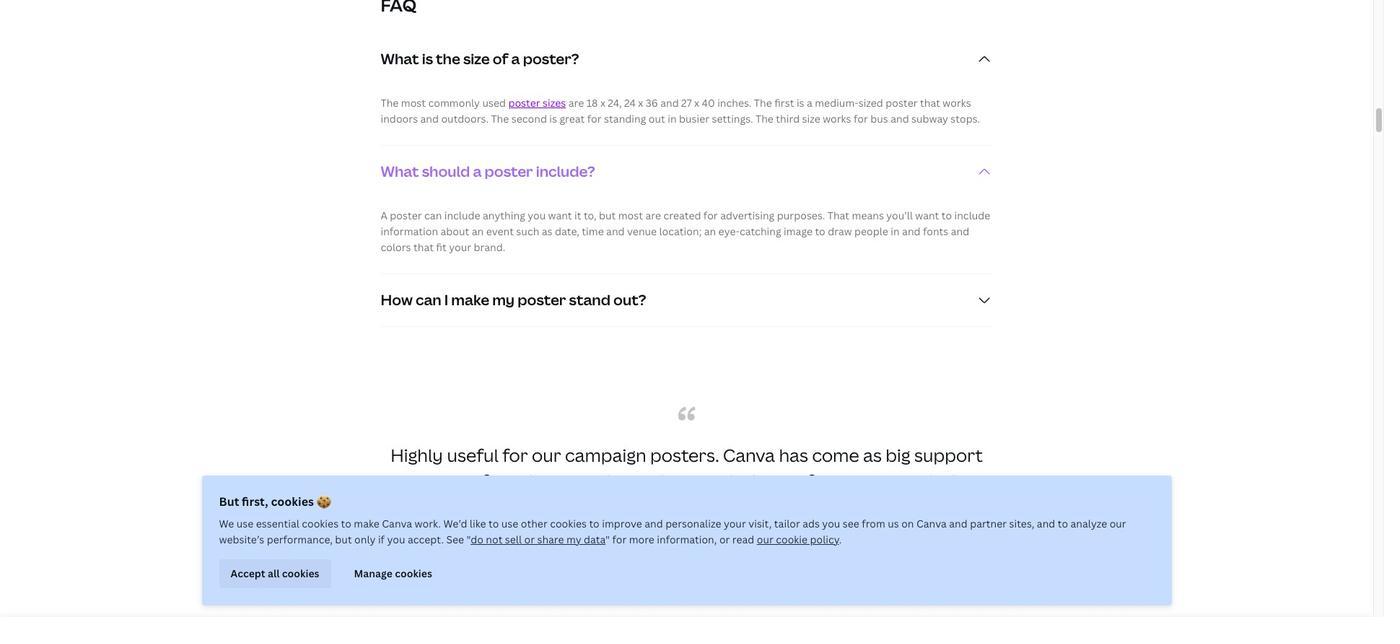 Task type: vqa. For each thing, say whether or not it's contained in the screenshot.
DO NOT SELL OR SHARE MY DATA link
yes



Task type: describe. For each thing, give the bounding box(es) containing it.
poster inside the a poster can include anything you want it to, but most are created for advertising purposes. that means you'll want to include information about an event such as date, time and venue location; an eye-catching image to draw people in and fonts and colors that fit your brand.
[[390, 208, 422, 222]]

size inside dropdown button
[[463, 49, 490, 68]]

bus
[[871, 112, 888, 126]]

event
[[486, 224, 514, 238]]

sizes
[[543, 96, 566, 110]]

and right time
[[606, 224, 625, 238]]

on inside highly useful for our campaign posters. canva has come as big support to many of us who were dependent on designers for our every design need. now canva is enabling many of us to design quickly and easily even for amateurs. highly recommended!
[[696, 469, 718, 493]]

do
[[471, 533, 484, 546]]

0 vertical spatial most
[[401, 96, 426, 110]]

support
[[914, 443, 983, 467]]

were
[[554, 469, 595, 493]]

like
[[470, 517, 486, 530]]

most inside the a poster can include anything you want it to, but most are created for advertising purposes. that means you'll want to include information about an event such as date, time and venue location; an eye-catching image to draw people in and fonts and colors that fit your brand.
[[618, 208, 643, 222]]

but
[[219, 494, 239, 510]]

highly useful for our campaign posters. canva has come as big support to many of us who were dependent on designers for our every design need. now canva is enabling many of us to design quickly and easily even for amateurs. highly recommended!
[[391, 443, 983, 545]]

our up "quickly" on the bottom right of page
[[836, 469, 866, 493]]

great
[[560, 112, 585, 126]]

we
[[219, 517, 234, 530]]

and left 27
[[661, 96, 679, 110]]

performance,
[[267, 533, 333, 546]]

" inside we use essential cookies to make canva work. we'd like to use other cookies to improve and personalize your visit, tailor ads you see from us on canva and partner sites, and to analyze our website's performance, but only if you accept. see "
[[467, 533, 471, 546]]

1 use from the left
[[237, 517, 254, 530]]

poster up second
[[508, 96, 540, 110]]

our down visit,
[[757, 533, 774, 546]]

1 vertical spatial many
[[644, 495, 692, 519]]

if
[[378, 533, 385, 546]]

2 " from the left
[[606, 533, 610, 546]]

are 18 x 24, 24 x 36 and 27 x 40 inches. the first is a medium-sized poster that works indoors and outdoors. the second is great for standing out in busier settings. the third size works for bus and subway stops.
[[381, 96, 980, 126]]

fit
[[436, 241, 447, 254]]

cookies up essential
[[271, 494, 314, 510]]

colors
[[381, 241, 411, 254]]

ads
[[803, 517, 820, 530]]

data
[[584, 533, 606, 546]]

select a quotation tab list
[[669, 595, 704, 601]]

our inside we use essential cookies to make canva work. we'd like to use other cookies to improve and personalize your visit, tailor ads you see from us on canva and partner sites, and to analyze our website's performance, but only if you accept. see "
[[1110, 517, 1126, 530]]

your inside the a poster can include anything you want it to, but most are created for advertising purposes. that means you'll want to include information about an event such as date, time and venue location; an eye-catching image to draw people in and fonts and colors that fit your brand.
[[449, 241, 471, 254]]

that inside the a poster can include anything you want it to, but most are created for advertising purposes. that means you'll want to include information about an event such as date, time and venue location; an eye-catching image to draw people in and fonts and colors that fit your brand.
[[414, 241, 434, 254]]

out?
[[614, 290, 646, 309]]

for down come
[[807, 469, 832, 493]]

1 vertical spatial highly
[[675, 521, 728, 545]]

0 vertical spatial design
[[921, 469, 976, 493]]

only
[[354, 533, 376, 546]]

a inside dropdown button
[[473, 161, 482, 181]]

stops.
[[951, 112, 980, 126]]

canva up the designers
[[723, 443, 775, 467]]

your inside we use essential cookies to make canva work. we'd like to use other cookies to improve and personalize your visit, tailor ads you see from us on canva and partner sites, and to analyze our website's performance, but only if you accept. see "
[[724, 517, 746, 530]]

but inside the a poster can include anything you want it to, but most are created for advertising purposes. that means you'll want to include information about an event such as date, time and venue location; an eye-catching image to draw people in and fonts and colors that fit your brand.
[[599, 208, 616, 222]]

and down you'll
[[902, 224, 921, 238]]

you inside the a poster can include anything you want it to, but most are created for advertising purposes. that means you'll want to include information about an event such as date, time and venue location; an eye-catching image to draw people in and fonts and colors that fit your brand.
[[528, 208, 546, 222]]

first
[[775, 96, 794, 110]]

cookies inside button
[[395, 566, 432, 580]]

1 or from the left
[[524, 533, 535, 546]]

enabling
[[569, 495, 640, 519]]

us inside we use essential cookies to make canva work. we'd like to use other cookies to improve and personalize your visit, tailor ads you see from us on canva and partner sites, and to analyze our website's performance, but only if you accept. see "
[[888, 517, 899, 530]]

location;
[[659, 224, 702, 238]]

what for what should a poster include?
[[381, 161, 419, 181]]

anything
[[483, 208, 525, 222]]

standing
[[604, 112, 646, 126]]

the
[[436, 49, 460, 68]]

not
[[486, 533, 503, 546]]

every
[[869, 469, 918, 493]]

quotation mark image
[[678, 406, 695, 421]]

all
[[268, 566, 280, 580]]

poster inside the how can i make my poster stand out? dropdown button
[[518, 290, 566, 309]]

and right fonts
[[951, 224, 969, 238]]

work.
[[415, 517, 441, 530]]

cookies down the 🍪
[[302, 517, 339, 530]]

useful
[[447, 443, 499, 467]]

people
[[855, 224, 888, 238]]

canva left partner
[[917, 517, 947, 530]]

stand
[[569, 290, 611, 309]]

and up 'do not sell or share my data " for more information, or read our cookie policy .'
[[645, 517, 663, 530]]

designers
[[722, 469, 803, 493]]

a poster can include anything you want it to, but most are created for advertising purposes. that means you'll want to include information about an event such as date, time and venue location; an eye-catching image to draw people in and fonts and colors that fit your brand.
[[381, 208, 990, 254]]

canva up if
[[382, 517, 412, 530]]

has
[[779, 443, 808, 467]]

information
[[381, 224, 438, 238]]

big
[[886, 443, 911, 467]]

settings.
[[712, 112, 753, 126]]

as inside the a poster can include anything you want it to, but most are created for advertising purposes. that means you'll want to include information about an event such as date, time and venue location; an eye-catching image to draw people in and fonts and colors that fit your brand.
[[542, 224, 553, 238]]

cookies up share
[[550, 517, 587, 530]]

is right first
[[797, 96, 804, 110]]

should
[[422, 161, 470, 181]]

time
[[582, 224, 604, 238]]

my inside dropdown button
[[492, 290, 515, 309]]

what should a poster include?
[[381, 161, 595, 181]]

see
[[843, 517, 860, 530]]

the most commonly used poster sizes
[[381, 96, 566, 110]]

and right bus
[[891, 112, 909, 126]]

that inside are 18 x 24, 24 x 36 and 27 x 40 inches. the first is a medium-sized poster that works indoors and outdoors. the second is great for standing out in busier settings. the third size works for bus and subway stops.
[[920, 96, 940, 110]]

visit,
[[749, 517, 772, 530]]

first,
[[242, 494, 268, 510]]

cookie
[[776, 533, 808, 546]]

manage cookies
[[354, 566, 432, 580]]

do not sell or share my data " for more information, or read our cookie policy .
[[471, 533, 842, 546]]

is down sizes
[[549, 112, 557, 126]]

in inside the a poster can include anything you want it to, but most are created for advertising purposes. that means you'll want to include information about an event such as date, time and venue location; an eye-catching image to draw people in and fonts and colors that fit your brand.
[[891, 224, 900, 238]]

how can i make my poster stand out?
[[381, 290, 646, 309]]

accept all cookies button
[[219, 559, 331, 588]]

campaign
[[565, 443, 646, 467]]

we'd
[[443, 517, 467, 530]]

the up indoors
[[381, 96, 399, 110]]

include?
[[536, 161, 595, 181]]

is inside dropdown button
[[422, 49, 433, 68]]

1 horizontal spatial my
[[567, 533, 581, 546]]

make inside we use essential cookies to make canva work. we'd like to use other cookies to improve and personalize your visit, tailor ads you see from us on canva and partner sites, and to analyze our website's performance, but only if you accept. see "
[[354, 517, 380, 530]]

image
[[784, 224, 813, 238]]

purposes.
[[777, 208, 825, 222]]

can inside dropdown button
[[416, 290, 442, 309]]

0 vertical spatial highly
[[391, 443, 443, 467]]

catching
[[740, 224, 781, 238]]

manage cookies button
[[342, 559, 444, 588]]

poster sizes link
[[508, 96, 566, 110]]

and left partner
[[949, 517, 968, 530]]

recommended!
[[731, 521, 860, 545]]

i
[[444, 290, 448, 309]]

27
[[681, 96, 692, 110]]

amateurs.
[[587, 521, 671, 545]]

do not sell or share my data link
[[471, 533, 606, 546]]

but first, cookies 🍪
[[219, 494, 331, 510]]

36
[[646, 96, 658, 110]]

what should a poster include? button
[[381, 145, 993, 197]]

18
[[587, 96, 598, 110]]

0 horizontal spatial us
[[493, 469, 512, 493]]

2 x from the left
[[638, 96, 643, 110]]

24,
[[608, 96, 622, 110]]

in inside are 18 x 24, 24 x 36 and 27 x 40 inches. the first is a medium-sized poster that works indoors and outdoors. the second is great for standing out in busier settings. the third size works for bus and subway stops.
[[668, 112, 677, 126]]

sell
[[505, 533, 522, 546]]



Task type: locate. For each thing, give the bounding box(es) containing it.
1 vertical spatial my
[[567, 533, 581, 546]]

0 horizontal spatial many
[[420, 469, 467, 493]]

that up subway
[[920, 96, 940, 110]]

policy
[[810, 533, 839, 546]]

1 horizontal spatial many
[[644, 495, 692, 519]]

you
[[528, 208, 546, 222], [822, 517, 840, 530], [387, 533, 405, 546]]

poster left 'stand'
[[518, 290, 566, 309]]

share
[[537, 533, 564, 546]]

1 x from the left
[[600, 96, 606, 110]]

1 horizontal spatial most
[[618, 208, 643, 222]]

1 horizontal spatial us
[[717, 495, 736, 519]]

works
[[943, 96, 971, 110], [823, 112, 851, 126]]

3 x from the left
[[694, 96, 699, 110]]

to,
[[584, 208, 597, 222]]

you'll
[[887, 208, 913, 222]]

0 vertical spatial are
[[568, 96, 584, 110]]

for up who on the left bottom of page
[[502, 443, 528, 467]]

0 horizontal spatial in
[[668, 112, 677, 126]]

include
[[444, 208, 480, 222], [955, 208, 990, 222]]

how can i make my poster stand out? button
[[381, 274, 993, 326]]

0 vertical spatial but
[[599, 208, 616, 222]]

0 vertical spatial many
[[420, 469, 467, 493]]

0 horizontal spatial highly
[[391, 443, 443, 467]]

1 vertical spatial your
[[724, 517, 746, 530]]

but left only
[[335, 533, 352, 546]]

1 horizontal spatial an
[[704, 224, 716, 238]]

0 vertical spatial that
[[920, 96, 940, 110]]

" right see
[[467, 533, 471, 546]]

2 horizontal spatial us
[[888, 517, 899, 530]]

x right 24
[[638, 96, 643, 110]]

is right other
[[553, 495, 566, 519]]

are left 18
[[568, 96, 584, 110]]

and inside highly useful for our campaign posters. canva has come as big support to many of us who were dependent on designers for our every design need. now canva is enabling many of us to design quickly and easily even for amateurs. highly recommended!
[[884, 495, 916, 519]]

1 horizontal spatial your
[[724, 517, 746, 530]]

0 horizontal spatial most
[[401, 96, 426, 110]]

0 horizontal spatial your
[[449, 241, 471, 254]]

0 vertical spatial size
[[463, 49, 490, 68]]

an left the eye-
[[704, 224, 716, 238]]

of up information,
[[695, 495, 713, 519]]

our up who on the left bottom of page
[[532, 443, 561, 467]]

1 vertical spatial but
[[335, 533, 352, 546]]

the down used at the left top of the page
[[491, 112, 509, 126]]

on right from
[[902, 517, 914, 530]]

for left bus
[[854, 112, 868, 126]]

see
[[446, 533, 464, 546]]

0 horizontal spatial "
[[467, 533, 471, 546]]

0 vertical spatial as
[[542, 224, 553, 238]]

1 horizontal spatial you
[[528, 208, 546, 222]]

you right if
[[387, 533, 405, 546]]

0 horizontal spatial size
[[463, 49, 490, 68]]

1 horizontal spatial make
[[451, 290, 489, 309]]

1 horizontal spatial as
[[863, 443, 882, 467]]

0 vertical spatial your
[[449, 241, 471, 254]]

sized
[[859, 96, 883, 110]]

0 vertical spatial you
[[528, 208, 546, 222]]

website's
[[219, 533, 264, 546]]

0 vertical spatial make
[[451, 290, 489, 309]]

0 vertical spatial my
[[492, 290, 515, 309]]

accept
[[231, 566, 265, 580]]

of up now
[[471, 469, 489, 493]]

subway
[[912, 112, 948, 126]]

🍪
[[317, 494, 331, 510]]

improve
[[602, 517, 642, 530]]

for inside the a poster can include anything you want it to, but most are created for advertising purposes. that means you'll want to include information about an event such as date, time and venue location; an eye-catching image to draw people in and fonts and colors that fit your brand.
[[704, 208, 718, 222]]

can up about
[[424, 208, 442, 222]]

1 vertical spatial of
[[471, 469, 489, 493]]

most up indoors
[[401, 96, 426, 110]]

1 vertical spatial size
[[802, 112, 820, 126]]

size right 'third'
[[802, 112, 820, 126]]

1 horizontal spatial in
[[891, 224, 900, 238]]

personalize
[[666, 517, 721, 530]]

date,
[[555, 224, 579, 238]]

what for what is the size of a poster?
[[381, 49, 419, 68]]

2 horizontal spatial x
[[694, 96, 699, 110]]

poster inside what should a poster include? dropdown button
[[485, 161, 533, 181]]

posters.
[[650, 443, 719, 467]]

1 horizontal spatial of
[[493, 49, 508, 68]]

0 horizontal spatial x
[[600, 96, 606, 110]]

2 what from the top
[[381, 161, 419, 181]]

a right first
[[807, 96, 813, 110]]

what inside dropdown button
[[381, 49, 419, 68]]

can left i
[[416, 290, 442, 309]]

1 horizontal spatial or
[[720, 533, 730, 546]]

2 vertical spatial of
[[695, 495, 713, 519]]

1 vertical spatial on
[[902, 517, 914, 530]]

poster inside are 18 x 24, 24 x 36 and 27 x 40 inches. the first is a medium-sized poster that works indoors and outdoors. the second is great for standing out in busier settings. the third size works for bus and subway stops.
[[886, 96, 918, 110]]

it
[[575, 208, 581, 222]]

1 vertical spatial make
[[354, 517, 380, 530]]

0 vertical spatial works
[[943, 96, 971, 110]]

0 horizontal spatial that
[[414, 241, 434, 254]]

1 horizontal spatial use
[[501, 517, 518, 530]]

1 horizontal spatial design
[[921, 469, 976, 493]]

or left read
[[720, 533, 730, 546]]

come
[[812, 443, 859, 467]]

tailor
[[774, 517, 800, 530]]

1 vertical spatial design
[[762, 495, 817, 519]]

cookies right all
[[282, 566, 319, 580]]

0 horizontal spatial but
[[335, 533, 352, 546]]

0 horizontal spatial a
[[473, 161, 482, 181]]

0 horizontal spatial use
[[237, 517, 254, 530]]

1 horizontal spatial on
[[902, 517, 914, 530]]

1 vertical spatial that
[[414, 241, 434, 254]]

1 vertical spatial in
[[891, 224, 900, 238]]

1 horizontal spatial works
[[943, 96, 971, 110]]

2 use from the left
[[501, 517, 518, 530]]

of inside dropdown button
[[493, 49, 508, 68]]

that
[[828, 208, 850, 222]]

2 include from the left
[[955, 208, 990, 222]]

2 horizontal spatial of
[[695, 495, 713, 519]]

can inside the a poster can include anything you want it to, but most are created for advertising purposes. that means you'll want to include information about an event such as date, time and venue location; an eye-catching image to draw people in and fonts and colors that fit your brand.
[[424, 208, 442, 222]]

used
[[482, 96, 506, 110]]

x right 18
[[600, 96, 606, 110]]

read
[[732, 533, 754, 546]]

inches.
[[718, 96, 752, 110]]

commonly
[[428, 96, 480, 110]]

on down posters.
[[696, 469, 718, 493]]

from
[[862, 517, 885, 530]]

what is the size of a poster?
[[381, 49, 579, 68]]

easily
[[920, 495, 968, 519]]

highly
[[391, 443, 443, 467], [675, 521, 728, 545]]

1 an from the left
[[472, 224, 484, 238]]

2 horizontal spatial a
[[807, 96, 813, 110]]

2 or from the left
[[720, 533, 730, 546]]

1 " from the left
[[467, 533, 471, 546]]

0 horizontal spatial you
[[387, 533, 405, 546]]

canva
[[723, 443, 775, 467], [497, 495, 549, 519], [382, 517, 412, 530], [917, 517, 947, 530]]

0 horizontal spatial or
[[524, 533, 535, 546]]

us left who on the left bottom of page
[[493, 469, 512, 493]]

accept.
[[408, 533, 444, 546]]

is inside highly useful for our campaign posters. canva has come as big support to many of us who were dependent on designers for our every design need. now canva is enabling many of us to design quickly and easily even for amateurs. highly recommended!
[[553, 495, 566, 519]]

an
[[472, 224, 484, 238], [704, 224, 716, 238]]

use
[[237, 517, 254, 530], [501, 517, 518, 530]]

0 vertical spatial a
[[511, 49, 520, 68]]

use up website's
[[237, 517, 254, 530]]

1 horizontal spatial are
[[646, 208, 661, 222]]

x right 27
[[694, 96, 699, 110]]

make inside dropdown button
[[451, 290, 489, 309]]

2 vertical spatial you
[[387, 533, 405, 546]]

0 horizontal spatial my
[[492, 290, 515, 309]]

our right "analyze"
[[1110, 517, 1126, 530]]

a inside are 18 x 24, 24 x 36 and 27 x 40 inches. the first is a medium-sized poster that works indoors and outdoors. the second is great for standing out in busier settings. the third size works for bus and subway stops.
[[807, 96, 813, 110]]

0 horizontal spatial as
[[542, 224, 553, 238]]

cookies
[[271, 494, 314, 510], [302, 517, 339, 530], [550, 517, 587, 530], [282, 566, 319, 580], [395, 566, 432, 580]]

my left data
[[567, 533, 581, 546]]

third
[[776, 112, 800, 126]]

partner
[[970, 517, 1007, 530]]

what inside dropdown button
[[381, 161, 419, 181]]

want up date,
[[548, 208, 572, 222]]

want up fonts
[[915, 208, 939, 222]]

on
[[696, 469, 718, 493], [902, 517, 914, 530]]

size inside are 18 x 24, 24 x 36 and 27 x 40 inches. the first is a medium-sized poster that works indoors and outdoors. the second is great for standing out in busier settings. the third size works for bus and subway stops.
[[802, 112, 820, 126]]

0 vertical spatial can
[[424, 208, 442, 222]]

canva down who on the left bottom of page
[[497, 495, 549, 519]]

is left the
[[422, 49, 433, 68]]

design up recommended!
[[762, 495, 817, 519]]

0 vertical spatial of
[[493, 49, 508, 68]]

what left should
[[381, 161, 419, 181]]

us up read
[[717, 495, 736, 519]]

1 include from the left
[[444, 208, 480, 222]]

40
[[702, 96, 715, 110]]

my
[[492, 290, 515, 309], [567, 533, 581, 546]]

or right sell
[[524, 533, 535, 546]]

us right from
[[888, 517, 899, 530]]

such
[[516, 224, 539, 238]]

size right the
[[463, 49, 490, 68]]

what is the size of a poster? button
[[381, 33, 993, 85]]

for right created
[[704, 208, 718, 222]]

a
[[381, 208, 388, 222]]

1 vertical spatial most
[[618, 208, 643, 222]]

1 horizontal spatial include
[[955, 208, 990, 222]]

that left fit
[[414, 241, 434, 254]]

quickly
[[820, 495, 880, 519]]

dependent
[[599, 469, 693, 493]]

0 horizontal spatial of
[[471, 469, 489, 493]]

0 horizontal spatial on
[[696, 469, 718, 493]]

a right should
[[473, 161, 482, 181]]

1 vertical spatial works
[[823, 112, 851, 126]]

2 an from the left
[[704, 224, 716, 238]]

works down medium-
[[823, 112, 851, 126]]

but inside we use essential cookies to make canva work. we'd like to use other cookies to improve and personalize your visit, tailor ads you see from us on canva and partner sites, and to analyze our website's performance, but only if you accept. see "
[[335, 533, 352, 546]]

poster up anything
[[485, 161, 533, 181]]

1 vertical spatial as
[[863, 443, 882, 467]]

and down commonly
[[420, 112, 439, 126]]

are inside the a poster can include anything you want it to, but most are created for advertising purposes. that means you'll want to include information about an event such as date, time and venue location; an eye-catching image to draw people in and fonts and colors that fit your brand.
[[646, 208, 661, 222]]

of up used at the left top of the page
[[493, 49, 508, 68]]

how
[[381, 290, 413, 309]]

make right i
[[451, 290, 489, 309]]

an up the brand.
[[472, 224, 484, 238]]

a inside dropdown button
[[511, 49, 520, 68]]

cookies inside button
[[282, 566, 319, 580]]

advertising
[[720, 208, 775, 222]]

0 vertical spatial what
[[381, 49, 419, 68]]

1 horizontal spatial want
[[915, 208, 939, 222]]

many up need.
[[420, 469, 467, 493]]

highly left read
[[675, 521, 728, 545]]

your down about
[[449, 241, 471, 254]]

other
[[521, 517, 548, 530]]

as left big
[[863, 443, 882, 467]]

1 vertical spatial are
[[646, 208, 661, 222]]

x
[[600, 96, 606, 110], [638, 96, 643, 110], [694, 96, 699, 110]]

and down the every
[[884, 495, 916, 519]]

0 horizontal spatial design
[[762, 495, 817, 519]]

for
[[587, 112, 602, 126], [854, 112, 868, 126], [704, 208, 718, 222], [502, 443, 528, 467], [807, 469, 832, 493], [557, 521, 583, 545], [612, 533, 627, 546]]

that
[[920, 96, 940, 110], [414, 241, 434, 254]]

size
[[463, 49, 490, 68], [802, 112, 820, 126]]

poster up information
[[390, 208, 422, 222]]

a
[[511, 49, 520, 68], [807, 96, 813, 110], [473, 161, 482, 181]]

a left poster?
[[511, 49, 520, 68]]

and right the "sites,"
[[1037, 517, 1055, 530]]

0 horizontal spatial make
[[354, 517, 380, 530]]

for left data
[[557, 521, 583, 545]]

24
[[624, 96, 636, 110]]

design down "support"
[[921, 469, 976, 493]]

1 horizontal spatial a
[[511, 49, 520, 68]]

many down the dependent
[[644, 495, 692, 519]]

2 vertical spatial a
[[473, 161, 482, 181]]

cookies down 'accept.'
[[395, 566, 432, 580]]

for down 18
[[587, 112, 602, 126]]

0 horizontal spatial are
[[568, 96, 584, 110]]

out
[[649, 112, 665, 126]]

essential
[[256, 517, 299, 530]]

1 horizontal spatial highly
[[675, 521, 728, 545]]

are inside are 18 x 24, 24 x 36 and 27 x 40 inches. the first is a medium-sized poster that works indoors and outdoors. the second is great for standing out in busier settings. the third size works for bus and subway stops.
[[568, 96, 584, 110]]

0 horizontal spatial include
[[444, 208, 480, 222]]

now
[[456, 495, 493, 519]]

and
[[661, 96, 679, 110], [420, 112, 439, 126], [891, 112, 909, 126], [606, 224, 625, 238], [902, 224, 921, 238], [951, 224, 969, 238], [884, 495, 916, 519], [645, 517, 663, 530], [949, 517, 968, 530], [1037, 517, 1055, 530]]

my down the brand.
[[492, 290, 515, 309]]

1 vertical spatial you
[[822, 517, 840, 530]]

for down "improve"
[[612, 533, 627, 546]]

0 vertical spatial in
[[668, 112, 677, 126]]

most up venue
[[618, 208, 643, 222]]

our
[[532, 443, 561, 467], [836, 469, 866, 493], [1110, 517, 1126, 530], [757, 533, 774, 546]]

our cookie policy link
[[757, 533, 839, 546]]

make up only
[[354, 517, 380, 530]]

busier
[[679, 112, 710, 126]]

2 horizontal spatial you
[[822, 517, 840, 530]]

1 vertical spatial a
[[807, 96, 813, 110]]

even
[[513, 521, 553, 545]]

who
[[516, 469, 550, 493]]

1 what from the top
[[381, 49, 419, 68]]

1 horizontal spatial x
[[638, 96, 643, 110]]

the left 'third'
[[756, 112, 774, 126]]

2 want from the left
[[915, 208, 939, 222]]

1 vertical spatial can
[[416, 290, 442, 309]]

poster up bus
[[886, 96, 918, 110]]

you up such
[[528, 208, 546, 222]]

are up venue
[[646, 208, 661, 222]]

poster?
[[523, 49, 579, 68]]

0 horizontal spatial works
[[823, 112, 851, 126]]

in down you'll
[[891, 224, 900, 238]]

1 horizontal spatial that
[[920, 96, 940, 110]]

1 horizontal spatial "
[[606, 533, 610, 546]]

analyze
[[1071, 517, 1107, 530]]

1 horizontal spatial but
[[599, 208, 616, 222]]

but right 'to,'
[[599, 208, 616, 222]]

1 horizontal spatial size
[[802, 112, 820, 126]]

on inside we use essential cookies to make canva work. we'd like to use other cookies to improve and personalize your visit, tailor ads you see from us on canva and partner sites, and to analyze our website's performance, but only if you accept. see "
[[902, 517, 914, 530]]

1 want from the left
[[548, 208, 572, 222]]

created
[[664, 208, 701, 222]]

0 vertical spatial on
[[696, 469, 718, 493]]

0 horizontal spatial want
[[548, 208, 572, 222]]

0 horizontal spatial an
[[472, 224, 484, 238]]

us
[[493, 469, 512, 493], [717, 495, 736, 519], [888, 517, 899, 530]]

want
[[548, 208, 572, 222], [915, 208, 939, 222]]

about
[[441, 224, 469, 238]]

what left the
[[381, 49, 419, 68]]

as right such
[[542, 224, 553, 238]]

"
[[467, 533, 471, 546], [606, 533, 610, 546]]

" down "improve"
[[606, 533, 610, 546]]

your up read
[[724, 517, 746, 530]]

sites,
[[1009, 517, 1035, 530]]

in right out
[[668, 112, 677, 126]]

use up sell
[[501, 517, 518, 530]]

1 vertical spatial what
[[381, 161, 419, 181]]

accept all cookies
[[231, 566, 319, 580]]

as inside highly useful for our campaign posters. canva has come as big support to many of us who were dependent on designers for our every design need. now canva is enabling many of us to design quickly and easily even for amateurs. highly recommended!
[[863, 443, 882, 467]]

works up 'stops.'
[[943, 96, 971, 110]]

is
[[422, 49, 433, 68], [797, 96, 804, 110], [549, 112, 557, 126], [553, 495, 566, 519]]

the left first
[[754, 96, 772, 110]]

poster
[[508, 96, 540, 110], [886, 96, 918, 110], [485, 161, 533, 181], [390, 208, 422, 222], [518, 290, 566, 309]]

second
[[512, 112, 547, 126]]



